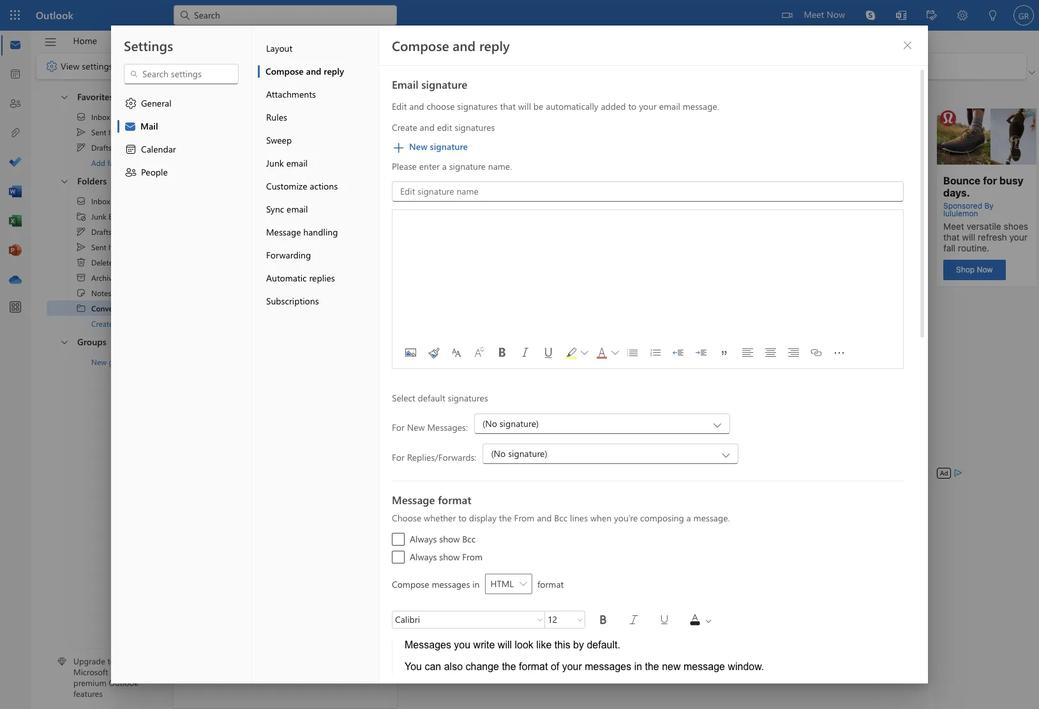 Task type: describe. For each thing, give the bounding box(es) containing it.
1 vertical spatial items
[[108, 242, 127, 252]]

please enter a signature name.
[[392, 160, 512, 172]]

meet
[[805, 8, 825, 20]]

tree item containing 
[[47, 209, 161, 224]]

notes
[[91, 288, 111, 298]]

0 vertical spatial compose
[[392, 36, 449, 54]]

outlook inside banner
[[36, 8, 73, 22]]

items inside  sent items  drafts
[[108, 127, 127, 137]]

edit
[[392, 100, 407, 112]]

choose
[[427, 100, 455, 112]]

email signature
[[392, 77, 468, 91]]

show for from
[[440, 551, 460, 563]]

replies/forwards:
[[407, 451, 477, 463]]

favorites tree item
[[47, 86, 161, 109]]

this
[[555, 640, 571, 651]]

scan
[[524, 438, 543, 450]]

 button for folders
[[53, 171, 75, 192]]

 left font size text field
[[537, 616, 544, 624]]

7 tree item from the top
[[47, 240, 161, 255]]

1 vertical spatial in
[[473, 578, 480, 591]]

add favorite tree item
[[47, 155, 161, 171]]

always show from
[[410, 551, 483, 563]]

view button
[[107, 31, 146, 50]]

of
[[551, 662, 560, 673]]

automatically
[[546, 100, 599, 112]]

 for favorites
[[59, 92, 70, 102]]

forwarding
[[266, 249, 311, 261]]

settings heading
[[124, 36, 173, 54]]

email for sync email
[[287, 203, 308, 215]]

archive
[[91, 273, 116, 283]]

meet now
[[805, 8, 846, 20]]

new inside tree item
[[91, 357, 107, 367]]

 for groups
[[59, 337, 70, 347]]

message list section
[[174, 82, 397, 709]]

1 tree item from the top
[[47, 109, 161, 125]]

settings
[[82, 60, 113, 72]]

reply inside compose and reply button
[[324, 65, 344, 77]]

history inside conversation history 
[[269, 91, 299, 103]]

people
[[141, 166, 168, 178]]

message handling button
[[258, 221, 379, 244]]

mail image
[[9, 39, 22, 52]]

download
[[705, 438, 744, 450]]

name.
[[489, 160, 512, 172]]

sent inside  inbox  junk email  drafts  sent items  deleted items  archive  notes  conversation history
[[91, 242, 106, 252]]

folder for in
[[296, 425, 321, 437]]

people image
[[9, 98, 22, 111]]

2 vertical spatial signatures
[[448, 392, 489, 404]]

here.
[[312, 442, 331, 454]]

email inside compose and reply tab panel
[[392, 77, 419, 91]]

 inbox
[[76, 112, 110, 122]]

enter
[[420, 160, 440, 172]]

layout group
[[206, 54, 332, 79]]

outlook down free.
[[747, 438, 779, 450]]

1
[[146, 112, 149, 122]]

powerpoint image
[[9, 245, 22, 257]]

 for  inbox
[[76, 112, 86, 122]]

1 horizontal spatial a
[[687, 512, 692, 524]]

your inside message format element
[[563, 662, 582, 673]]

Signature text field
[[393, 210, 904, 338]]

groups
[[77, 336, 107, 348]]

composing
[[641, 512, 685, 524]]

4 tree item from the top
[[47, 194, 161, 209]]

to do image
[[9, 157, 22, 169]]

new inside message format element
[[663, 662, 681, 673]]

choose whether to display the from and bcc lines when you're composing a message.
[[392, 512, 731, 524]]

dialog containing settings
[[0, 0, 1040, 710]]

customize actions
[[266, 180, 338, 192]]

1 horizontal spatial messages
[[585, 662, 632, 673]]

create new folder tree item
[[47, 316, 161, 332]]

tree item containing 
[[47, 270, 161, 286]]

compose inside button
[[266, 65, 304, 77]]

sent inside  sent items  drafts
[[91, 127, 106, 137]]

underline (⌘+u) image
[[539, 343, 559, 363]]

message format element
[[392, 512, 905, 674]]

tree containing 
[[47, 194, 164, 332]]

compose and reply heading
[[392, 36, 510, 54]]

and left edit
[[420, 121, 435, 134]]

customize actions button
[[258, 175, 379, 198]]

2 vertical spatial format
[[519, 662, 548, 673]]


[[76, 303, 86, 314]]

 view settings
[[45, 60, 113, 73]]

tab list containing home
[[63, 31, 184, 50]]

sweep
[[266, 134, 292, 146]]

for for for new messages:
[[392, 421, 405, 433]]

drafts inside  sent items  drafts
[[91, 142, 112, 153]]

rules button
[[258, 106, 379, 129]]

Font text field
[[393, 613, 535, 628]]

looks
[[240, 442, 263, 454]]

 inside  inbox  junk email  drafts  sent items  deleted items  archive  notes  conversation history
[[76, 242, 86, 252]]

attachments button
[[258, 83, 379, 106]]

excel image
[[9, 215, 22, 228]]

email inside 'email signature' element
[[660, 100, 681, 112]]

 for folders
[[59, 176, 70, 186]]

new group
[[91, 357, 129, 367]]

default
[[418, 392, 446, 404]]

folders
[[77, 175, 107, 187]]


[[76, 211, 86, 222]]

in inside nothing in folder looks empty over here.
[[286, 425, 294, 437]]

0 horizontal spatial a
[[442, 160, 447, 172]]

premium
[[73, 678, 106, 689]]

layout button
[[258, 37, 379, 60]]

calendar image
[[9, 68, 22, 81]]

select default signatures
[[392, 392, 489, 404]]

 general
[[125, 97, 172, 110]]

conversation inside  inbox  junk email  drafts  sent items  deleted items  archive  notes  conversation history
[[91, 303, 137, 314]]

favorite
[[107, 158, 133, 168]]

bold (⌘+b) image
[[493, 343, 513, 363]]

html
[[491, 578, 514, 590]]

0 vertical spatial signature
[[422, 77, 468, 91]]

 inside  inbox  junk email  drafts  sent items  deleted items  archive  notes  conversation history
[[76, 227, 86, 237]]

be
[[534, 100, 544, 112]]

compose and reply inside tab panel
[[392, 36, 510, 54]]

messages you write will look like this by default.
[[405, 640, 621, 651]]

you can also change the format of your messages in the new message window.
[[405, 662, 765, 673]]

upgrade to microsoft 365 with premium outlook features
[[73, 656, 142, 700]]

0 vertical spatial format
[[438, 493, 472, 507]]

compose and reply button
[[258, 60, 379, 83]]

new group tree item
[[47, 355, 161, 370]]

folders tree item
[[47, 171, 161, 194]]

forwarding button
[[258, 244, 379, 267]]


[[124, 120, 137, 133]]

view inside  view settings
[[61, 60, 80, 72]]

messages:
[[428, 421, 468, 433]]

to inside the you're going places. take outlook with you for free. scan the qr code with your phone camera to download outlook mobile
[[695, 438, 703, 450]]

added
[[601, 100, 626, 112]]

default.
[[587, 640, 621, 651]]

going
[[589, 419, 613, 432]]

 for  general
[[125, 97, 137, 110]]

create for create new folder
[[91, 319, 113, 329]]

 button for highlight icon
[[581, 343, 590, 363]]

nothing
[[250, 425, 284, 437]]

and right edit on the top left of page
[[410, 100, 425, 112]]

the down messages you write will look like this by default.
[[502, 662, 517, 673]]

junk inside 'button'
[[266, 157, 284, 169]]

document containing settings
[[0, 0, 1040, 710]]

 button for groups
[[53, 332, 75, 353]]

 for  view settings
[[45, 60, 58, 73]]

 inbox  junk email  drafts  sent items  deleted items  archive  notes  conversation history
[[76, 196, 164, 314]]

email for junk email
[[287, 157, 308, 169]]

 for font color "image"
[[612, 349, 620, 357]]

 sent items  drafts
[[76, 127, 127, 153]]

home
[[73, 34, 97, 46]]

your inside 'email signature' element
[[640, 100, 657, 112]]

 right font size text field
[[577, 616, 585, 624]]


[[130, 70, 139, 79]]

outlook link
[[36, 0, 73, 31]]

will inside 'email signature' element
[[519, 100, 532, 112]]

 button
[[301, 88, 321, 108]]

set your advertising preferences image
[[954, 468, 964, 478]]

create and edit signatures
[[392, 121, 495, 134]]

inbox for  inbox
[[91, 112, 110, 122]]

mail
[[141, 120, 158, 132]]

places.
[[615, 419, 643, 432]]

to inside 'email signature' element
[[629, 100, 637, 112]]

0 vertical spatial messages
[[432, 578, 470, 591]]

now
[[827, 8, 846, 20]]

favorites tree
[[47, 81, 161, 171]]

sync email
[[266, 203, 308, 215]]

 inside  sent items  drafts
[[76, 142, 86, 153]]

Search settings search field
[[139, 68, 225, 80]]

compose messages in
[[392, 578, 480, 591]]

new for 
[[409, 141, 428, 153]]

can
[[425, 662, 442, 673]]

compose inside message format element
[[392, 578, 430, 591]]

0 horizontal spatial from
[[463, 551, 483, 563]]

2 tree item from the top
[[47, 125, 161, 140]]

home button
[[64, 31, 107, 50]]

2 horizontal spatial in
[[635, 662, 643, 673]]

junk email
[[266, 157, 308, 169]]

 button for favorites
[[53, 86, 75, 107]]

sync
[[266, 203, 284, 215]]

365
[[110, 667, 124, 678]]


[[783, 10, 793, 20]]



Task type: locate. For each thing, give the bounding box(es) containing it.
to left display on the left bottom of the page
[[459, 512, 467, 524]]

0 vertical spatial create
[[392, 121, 418, 134]]

0 vertical spatial always
[[410, 533, 437, 546]]

 for highlight icon
[[581, 349, 589, 357]]


[[373, 94, 383, 104]]

message down sync email
[[266, 226, 301, 238]]

like
[[537, 640, 552, 651]]

new left message
[[663, 662, 681, 673]]

view up 
[[117, 34, 136, 46]]

tree item down the folders
[[47, 194, 161, 209]]

for for for replies/forwards:
[[392, 451, 405, 463]]

2 vertical spatial items
[[120, 257, 138, 268]]

your down the places.
[[616, 438, 633, 450]]

2  from the top
[[76, 227, 86, 237]]

message. inside message format element
[[694, 512, 731, 524]]

signatures up messages:
[[448, 392, 489, 404]]

email up edit on the top left of page
[[392, 77, 419, 91]]

email inside sync email button
[[287, 203, 308, 215]]

1 vertical spatial show
[[440, 551, 460, 563]]

 inside favorites 'tree item'
[[59, 92, 70, 102]]

signature inside  new signature
[[430, 141, 468, 153]]

1  from the top
[[76, 112, 86, 122]]

 down  inbox
[[76, 127, 86, 137]]

1 inbox from the top
[[91, 112, 110, 122]]

1 vertical spatial email
[[109, 211, 127, 222]]

 button for font color "image"
[[611, 343, 620, 363]]

email inside  inbox  junk email  drafts  sent items  deleted items  archive  notes  conversation history
[[109, 211, 127, 222]]

favorites
[[77, 91, 113, 103]]

1 vertical spatial new
[[91, 357, 107, 367]]

a
[[442, 160, 447, 172], [687, 512, 692, 524]]

you inside message format element
[[454, 640, 471, 651]]

1 horizontal spatial history
[[269, 91, 299, 103]]

reply
[[480, 36, 510, 54], [324, 65, 344, 77]]

junk inside  inbox  junk email  drafts  sent items  deleted items  archive  notes  conversation history
[[91, 211, 107, 222]]

0 horizontal spatial  button
[[581, 343, 590, 363]]

empty
[[265, 442, 290, 454]]

message
[[684, 662, 726, 673]]

drafts
[[91, 142, 112, 153], [91, 227, 112, 237]]

by
[[574, 640, 585, 651]]

1 horizontal spatial compose and reply
[[392, 36, 510, 54]]

tree item containing 
[[47, 301, 164, 316]]

signatures left that
[[458, 100, 498, 112]]

outlook up camera on the right
[[666, 419, 698, 432]]

reply down outlook banner
[[480, 36, 510, 54]]

0 vertical spatial for
[[392, 421, 405, 433]]

Font size text field
[[546, 613, 575, 628]]

11 tree item from the top
[[47, 301, 164, 316]]

email right added
[[660, 100, 681, 112]]

you left write
[[454, 640, 471, 651]]

 left the folders
[[59, 176, 70, 186]]

signatures for edit
[[455, 121, 495, 134]]

new down groups tree item
[[91, 357, 107, 367]]

 inside  inbox  junk email  drafts  sent items  deleted items  archive  notes  conversation history
[[76, 196, 86, 206]]

1 vertical spatial format
[[538, 578, 564, 591]]

0 vertical spatial signatures
[[458, 100, 498, 112]]

Please enter a signature name. text field
[[399, 185, 898, 198]]

signature
[[422, 77, 468, 91], [430, 141, 468, 153], [449, 160, 486, 172]]

 button
[[898, 35, 919, 56]]

conversation down 'layout' group on the top left
[[213, 91, 267, 103]]

9 tree item from the top
[[47, 270, 161, 286]]

1 vertical spatial 
[[76, 196, 86, 206]]

 button left favorites
[[53, 86, 75, 107]]

1 vertical spatial from
[[463, 551, 483, 563]]

email right the 
[[109, 211, 127, 222]]

help button
[[146, 31, 184, 50]]


[[76, 288, 86, 298]]

8 tree item from the top
[[47, 255, 161, 270]]

also
[[444, 662, 463, 673]]

2 vertical spatial your
[[563, 662, 582, 673]]

dialog
[[0, 0, 1040, 710]]

 heading
[[197, 85, 321, 111]]

compose and reply tab panel
[[379, 26, 929, 691]]

outlook banner
[[0, 0, 1040, 31]]

1 vertical spatial with
[[596, 438, 613, 450]]

5 tree item from the top
[[47, 209, 161, 224]]

lines
[[571, 512, 588, 524]]

view left settings
[[61, 60, 80, 72]]

0 vertical spatial history
[[269, 91, 299, 103]]

0 vertical spatial new
[[115, 319, 129, 329]]

folder up groups tree item
[[131, 319, 151, 329]]

1  button from the left
[[581, 343, 590, 363]]

tree item down the 
[[47, 224, 161, 240]]

 inside settings tab list
[[125, 97, 137, 110]]

group
[[109, 357, 129, 367]]

format painter image
[[424, 343, 444, 363]]

0 horizontal spatial email
[[109, 211, 127, 222]]

1 vertical spatial 
[[76, 227, 86, 237]]

message
[[266, 226, 301, 238], [392, 493, 435, 507]]

 button right font size text field
[[576, 611, 586, 629]]

inbox inside  inbox  junk email  drafts  sent items  deleted items  archive  notes  conversation history
[[91, 196, 110, 206]]

1 vertical spatial your
[[616, 438, 633, 450]]

view inside button
[[117, 34, 136, 46]]

0 horizontal spatial bcc
[[463, 533, 476, 546]]

 inside folders tree item
[[59, 176, 70, 186]]

customize
[[266, 180, 308, 192]]

new inside  new signature
[[409, 141, 428, 153]]

1 vertical spatial 
[[76, 242, 86, 252]]

folder inside tree item
[[131, 319, 151, 329]]

display
[[469, 512, 497, 524]]


[[393, 141, 406, 154]]

items up deleted
[[108, 242, 127, 252]]

your right added
[[640, 100, 657, 112]]

 down favorites
[[76, 112, 86, 122]]

1 vertical spatial compose and reply
[[266, 65, 344, 77]]

 down 
[[45, 60, 58, 73]]

will left look
[[498, 640, 512, 651]]

conversation up create new folder
[[91, 303, 137, 314]]

from down always show bcc
[[463, 551, 483, 563]]

 left font color "image"
[[581, 349, 589, 357]]


[[304, 91, 317, 104]]

0 vertical spatial you
[[721, 419, 736, 432]]

1 horizontal spatial new
[[663, 662, 681, 673]]

1 vertical spatial create
[[91, 319, 113, 329]]

tree item containing 
[[47, 286, 161, 301]]

2  from the left
[[612, 349, 620, 357]]

format left of
[[519, 662, 548, 673]]

document
[[0, 0, 1040, 710]]

font image
[[447, 343, 467, 363]]

1 vertical spatial bcc
[[463, 533, 476, 546]]

1 vertical spatial view
[[61, 60, 80, 72]]

6 tree item from the top
[[47, 224, 161, 240]]

 button up like
[[535, 611, 546, 629]]

insert pictures inline image
[[401, 343, 421, 363]]

for new messages:
[[392, 421, 468, 433]]

show up always show from
[[440, 533, 460, 546]]

 down the 
[[76, 227, 86, 237]]

edit and choose signatures that will be automatically added to your email message.
[[392, 100, 720, 112]]

messages down "default."
[[585, 662, 632, 673]]

2 for from the top
[[392, 451, 405, 463]]

font color image
[[592, 343, 613, 363]]

to inside message format element
[[459, 512, 467, 524]]

 people
[[125, 166, 168, 179]]

0 vertical spatial 
[[76, 112, 86, 122]]

 inside  sent items  drafts
[[76, 127, 86, 137]]

 button left groups
[[53, 332, 75, 353]]

folder inside nothing in folder looks empty over here.
[[296, 425, 321, 437]]

2 always from the top
[[410, 551, 437, 563]]

1 vertical spatial signature
[[430, 141, 468, 153]]

sweep button
[[258, 129, 379, 152]]

1 always from the top
[[410, 533, 437, 546]]

the inside the you're going places. take outlook with you for free. scan the qr code with your phone camera to download outlook mobile
[[545, 438, 558, 450]]

1  from the top
[[76, 127, 86, 137]]

2 sent from the top
[[91, 242, 106, 252]]

1 horizontal spatial 
[[125, 97, 137, 110]]

sent
[[91, 127, 106, 137], [91, 242, 106, 252]]

0 vertical spatial folder
[[131, 319, 151, 329]]

2 show from the top
[[440, 551, 460, 563]]

0 horizontal spatial 
[[581, 349, 589, 357]]

items right deleted
[[120, 257, 138, 268]]

you
[[405, 662, 422, 673]]

1 vertical spatial message
[[392, 493, 435, 507]]

always for always show bcc
[[410, 533, 437, 546]]

will inside message format element
[[498, 640, 512, 651]]

compose up email signature
[[392, 36, 449, 54]]

format up font size text field
[[538, 578, 564, 591]]

2 horizontal spatial with
[[701, 419, 718, 432]]

2 drafts from the top
[[91, 227, 112, 237]]

0 vertical spatial email
[[660, 100, 681, 112]]


[[76, 112, 86, 122], [76, 196, 86, 206]]

 button inside groups tree item
[[53, 332, 75, 353]]

tree
[[47, 194, 164, 332]]

1 horizontal spatial bcc
[[555, 512, 568, 524]]

0 horizontal spatial compose and reply
[[266, 65, 344, 77]]

for
[[738, 419, 750, 432]]

0 vertical spatial conversation
[[213, 91, 267, 103]]


[[581, 349, 589, 357], [612, 349, 620, 357]]

tree item up archive
[[47, 255, 161, 270]]

1 vertical spatial email
[[287, 157, 308, 169]]

new inside tree item
[[115, 319, 129, 329]]

microsoft
[[73, 667, 108, 678]]

10 tree item from the top
[[47, 286, 161, 301]]

email right sync
[[287, 203, 308, 215]]

2 vertical spatial with
[[126, 667, 142, 678]]

upgrade
[[73, 656, 105, 667]]

2  button from the left
[[611, 343, 620, 363]]

new up groups tree item
[[115, 319, 129, 329]]

help
[[156, 34, 174, 46]]

conversation history 
[[213, 91, 317, 104]]

change
[[466, 662, 500, 673]]

0 horizontal spatial 
[[45, 60, 58, 73]]

show down always show bcc
[[440, 551, 460, 563]]

0 vertical spatial 
[[76, 127, 86, 137]]

from right display on the left bottom of the page
[[515, 512, 535, 524]]

features
[[73, 689, 103, 700]]

1 vertical spatial folder
[[296, 425, 321, 437]]

history inside  inbox  junk email  drafts  sent items  deleted items  archive  notes  conversation history
[[139, 303, 164, 314]]

with down going
[[596, 438, 613, 450]]

0 vertical spatial message.
[[683, 100, 720, 112]]

create for create and edit signatures
[[392, 121, 418, 134]]

bcc down display on the left bottom of the page
[[463, 533, 476, 546]]

onedrive image
[[9, 274, 22, 287]]

sync email button
[[258, 198, 379, 221]]

0 vertical spatial view
[[117, 34, 136, 46]]

more apps image
[[9, 302, 22, 314]]

tree item containing 
[[47, 255, 161, 270]]

your right of
[[563, 662, 582, 673]]

subscriptions button
[[258, 290, 379, 313]]

the right display on the left bottom of the page
[[499, 512, 512, 524]]

new
[[409, 141, 428, 153], [91, 357, 107, 367], [407, 421, 425, 433]]

automatic replies
[[266, 272, 335, 284]]

2 vertical spatial signature
[[449, 160, 486, 172]]

the left message
[[646, 662, 660, 673]]

 up 
[[76, 242, 86, 252]]

 button inside folders tree item
[[53, 171, 75, 192]]

1 vertical spatial junk
[[91, 211, 107, 222]]

please
[[392, 160, 417, 172]]

message inside compose and reply tab panel
[[392, 493, 435, 507]]

drafts inside  inbox  junk email  drafts  sent items  deleted items  archive  notes  conversation history
[[91, 227, 112, 237]]

1 horizontal spatial with
[[596, 438, 613, 450]]

create up 
[[392, 121, 418, 134]]

1 vertical spatial a
[[687, 512, 692, 524]]

1 vertical spatial new
[[663, 662, 681, 673]]

0 vertical spatial drafts
[[91, 142, 112, 153]]

0 horizontal spatial view
[[61, 60, 80, 72]]


[[597, 614, 610, 627]]

2  from the top
[[76, 242, 86, 252]]

 for  inbox  junk email  drafts  sent items  deleted items  archive  notes  conversation history
[[76, 196, 86, 206]]

show
[[440, 533, 460, 546], [440, 551, 460, 563]]

0 vertical spatial a
[[442, 160, 447, 172]]

 button left bullets (⌘+.) image at the right of page
[[611, 343, 620, 363]]

inbox for  inbox  junk email  drafts  sent items  deleted items  archive  notes  conversation history
[[91, 196, 110, 206]]

message inside button
[[266, 226, 301, 238]]

0 vertical spatial from
[[515, 512, 535, 524]]

whether
[[424, 512, 456, 524]]

inbox down folders tree item
[[91, 196, 110, 206]]

formatting options. list box
[[399, 338, 898, 369]]

bcc left lines
[[555, 512, 568, 524]]

new
[[115, 319, 129, 329], [663, 662, 681, 673]]

and down layout button
[[306, 65, 322, 77]]

1 vertical spatial 
[[125, 97, 137, 110]]

0 vertical spatial new
[[409, 141, 428, 153]]

automatic
[[266, 272, 307, 284]]

email inside the junk email 'button'
[[287, 157, 308, 169]]

always for always show from
[[410, 551, 437, 563]]

view
[[117, 34, 136, 46], [61, 60, 80, 72]]

1 horizontal spatial create
[[392, 121, 418, 134]]

message for message format
[[392, 493, 435, 507]]

and left lines
[[537, 512, 552, 524]]

you left for
[[721, 419, 736, 432]]

email signature element
[[392, 100, 905, 464]]

1 vertical spatial inbox
[[91, 196, 110, 206]]

new right 
[[409, 141, 428, 153]]


[[76, 273, 86, 283]]

1 for from the top
[[392, 421, 405, 433]]

italic (⌘+i) image
[[516, 343, 536, 363]]

settings
[[124, 36, 173, 54]]

outlook inside upgrade to microsoft 365 with premium outlook features
[[109, 678, 138, 689]]

 left groups
[[59, 337, 70, 347]]

create new folder
[[91, 319, 151, 329]]

0 vertical spatial compose and reply
[[392, 36, 510, 54]]

 left bullets (⌘+.) image at the right of page
[[612, 349, 620, 357]]

junk right the 
[[91, 211, 107, 222]]

message. inside 'email signature' element
[[683, 100, 720, 112]]

0 vertical spatial inbox
[[91, 112, 110, 122]]

create
[[392, 121, 418, 134], [91, 319, 113, 329]]

1 sent from the top
[[91, 127, 106, 137]]

1 vertical spatial you
[[454, 640, 471, 651]]

word image
[[9, 186, 22, 199]]

reply down layout button
[[324, 65, 344, 77]]

conversation inside conversation history 
[[213, 91, 267, 103]]

0 vertical spatial in
[[286, 425, 294, 437]]

0 horizontal spatial your
[[563, 662, 582, 673]]

to
[[629, 100, 637, 112], [695, 438, 703, 450], [459, 512, 467, 524], [108, 656, 115, 667]]

bullets (⌘+.) image
[[623, 343, 643, 363]]

Compose message format field
[[485, 574, 533, 595]]

 inside favorites tree
[[76, 112, 86, 122]]

create inside 'email signature' element
[[392, 121, 418, 134]]

for left 'replies/forwards:'
[[392, 451, 405, 463]]

with right 365
[[126, 667, 142, 678]]

0 horizontal spatial message
[[266, 226, 301, 238]]

new for for
[[407, 421, 425, 433]]

free.
[[753, 419, 771, 432]]

1 drafts from the top
[[91, 142, 112, 153]]

junk
[[266, 157, 284, 169], [91, 211, 107, 222]]

and inside message format element
[[537, 512, 552, 524]]

to inside upgrade to microsoft 365 with premium outlook features
[[108, 656, 115, 667]]

window.
[[728, 662, 765, 673]]

outlook right premium
[[109, 678, 138, 689]]

tree item down archive
[[47, 286, 161, 301]]

with inside upgrade to microsoft 365 with premium outlook features
[[126, 667, 142, 678]]

signatures
[[458, 100, 498, 112], [455, 121, 495, 134], [448, 392, 489, 404]]

0 horizontal spatial folder
[[131, 319, 151, 329]]

the left qr
[[545, 438, 558, 450]]

0 vertical spatial your
[[640, 100, 657, 112]]

to right added
[[629, 100, 637, 112]]

email up the customize actions
[[287, 157, 308, 169]]

camera
[[664, 438, 692, 450]]

inbox down favorites 'tree item'
[[91, 112, 110, 122]]

folder for new
[[131, 319, 151, 329]]

tree item down folders tree item
[[47, 209, 161, 224]]

format up whether
[[438, 493, 472, 507]]

signatures right edit
[[455, 121, 495, 134]]

1 horizontal spatial from
[[515, 512, 535, 524]]

0 vertical spatial junk
[[266, 157, 284, 169]]

a right enter
[[442, 160, 447, 172]]

compose down layout
[[266, 65, 304, 77]]

1 vertical spatial signatures
[[455, 121, 495, 134]]

junk email button
[[258, 152, 379, 175]]

0 horizontal spatial with
[[126, 667, 142, 678]]

message for message handling
[[266, 226, 301, 238]]

0 vertical spatial 
[[45, 60, 58, 73]]

history up rules
[[269, 91, 299, 103]]

attachments
[[266, 88, 316, 100]]

2  from the top
[[76, 196, 86, 206]]

tree item down favorites
[[47, 109, 161, 125]]

phone
[[636, 438, 661, 450]]

tab list
[[63, 31, 184, 50]]

1 vertical spatial always
[[410, 551, 437, 563]]

your inside the you're going places. take outlook with you for free. scan the qr code with your phone camera to download outlook mobile
[[616, 438, 633, 450]]

0 vertical spatial will
[[519, 100, 532, 112]]

 inside  view settings
[[45, 60, 58, 73]]

0 vertical spatial bcc
[[555, 512, 568, 524]]

1 horizontal spatial conversation
[[213, 91, 267, 103]]

highlight image
[[562, 343, 582, 363]]

0 horizontal spatial create
[[91, 319, 113, 329]]

and inside button
[[306, 65, 322, 77]]

 button inside favorites 'tree item'
[[53, 86, 75, 107]]

edit
[[437, 121, 453, 134]]

items
[[108, 127, 127, 137], [108, 242, 127, 252], [120, 257, 138, 268]]

1 vertical spatial conversation
[[91, 303, 137, 314]]

1 horizontal spatial you
[[721, 419, 736, 432]]

2 inbox from the top
[[91, 196, 110, 206]]

 button
[[591, 608, 616, 633]]

settings tab list
[[111, 26, 252, 684]]

signature left name. on the left top
[[449, 160, 486, 172]]

1 vertical spatial for
[[392, 451, 405, 463]]

groups tree item
[[47, 332, 161, 355]]

you're
[[562, 419, 587, 432]]

handling
[[304, 226, 338, 238]]

1  from the top
[[76, 142, 86, 153]]

3 tree item from the top
[[47, 140, 161, 155]]

0 vertical spatial reply
[[480, 36, 510, 54]]

signature down edit
[[430, 141, 468, 153]]

take
[[645, 419, 663, 432]]

and up email signature
[[453, 36, 476, 54]]

 button left font color "image"
[[581, 343, 590, 363]]

font size image
[[470, 343, 490, 363]]

new down select
[[407, 421, 425, 433]]

layout
[[266, 42, 293, 54]]

conversation
[[213, 91, 267, 103], [91, 303, 137, 314]]

tree item
[[47, 109, 161, 125], [47, 125, 161, 140], [47, 140, 161, 155], [47, 194, 161, 209], [47, 209, 161, 224], [47, 224, 161, 240], [47, 240, 161, 255], [47, 255, 161, 270], [47, 270, 161, 286], [47, 286, 161, 301], [47, 301, 164, 316]]

that
[[500, 100, 516, 112]]

outlook up 
[[36, 8, 73, 22]]

 left favorites
[[59, 92, 70, 102]]

signatures for choose
[[458, 100, 498, 112]]

show for bcc
[[440, 533, 460, 546]]

will left be
[[519, 100, 532, 112]]

 up 
[[125, 97, 137, 110]]


[[125, 143, 137, 156]]

mobile
[[781, 438, 809, 450]]

0 vertical spatial show
[[440, 533, 460, 546]]

application containing settings
[[0, 0, 1040, 710]]

1 horizontal spatial 
[[612, 349, 620, 357]]

0 horizontal spatial in
[[286, 425, 294, 437]]

1 horizontal spatial your
[[616, 438, 633, 450]]

nothing in folder looks empty over here.
[[240, 425, 331, 454]]

compose and reply inside button
[[266, 65, 344, 77]]

1 horizontal spatial folder
[[296, 425, 321, 437]]

sent up deleted
[[91, 242, 106, 252]]

0 horizontal spatial messages
[[432, 578, 470, 591]]

2 horizontal spatial your
[[640, 100, 657, 112]]

tree item down  inbox
[[47, 125, 161, 140]]

select
[[392, 392, 416, 404]]

you inside the you're going places. take outlook with you for free. scan the qr code with your phone camera to download outlook mobile
[[721, 419, 736, 432]]

inbox
[[91, 112, 110, 122], [91, 196, 110, 206]]

0 vertical spatial message
[[266, 226, 301, 238]]

tree item up add
[[47, 140, 161, 155]]

left-rail-appbar navigation
[[3, 31, 28, 295]]

message up choose on the left of page
[[392, 493, 435, 507]]

inbox inside favorites tree
[[91, 112, 110, 122]]

you're
[[615, 512, 638, 524]]

over
[[292, 442, 310, 454]]

premium features image
[[57, 658, 66, 667]]

tree item down notes
[[47, 301, 164, 316]]

actions
[[310, 180, 338, 192]]

create inside tree item
[[91, 319, 113, 329]]

1 vertical spatial will
[[498, 640, 512, 651]]

 inside groups tree item
[[59, 337, 70, 347]]

application
[[0, 0, 1040, 710]]

files image
[[9, 127, 22, 140]]


[[76, 127, 86, 137], [76, 242, 86, 252]]

tree item down deleted
[[47, 270, 161, 286]]

1 horizontal spatial view
[[117, 34, 136, 46]]

1  from the left
[[581, 349, 589, 357]]

1 show from the top
[[440, 533, 460, 546]]

1 horizontal spatial reply
[[480, 36, 510, 54]]

always down always show bcc
[[410, 551, 437, 563]]

and
[[453, 36, 476, 54], [306, 65, 322, 77], [410, 100, 425, 112], [420, 121, 435, 134], [537, 512, 552, 524]]


[[903, 40, 913, 50]]

reply inside compose and reply tab panel
[[480, 36, 510, 54]]

to right camera on the right
[[695, 438, 703, 450]]



Task type: vqa. For each thing, say whether or not it's contained in the screenshot.


